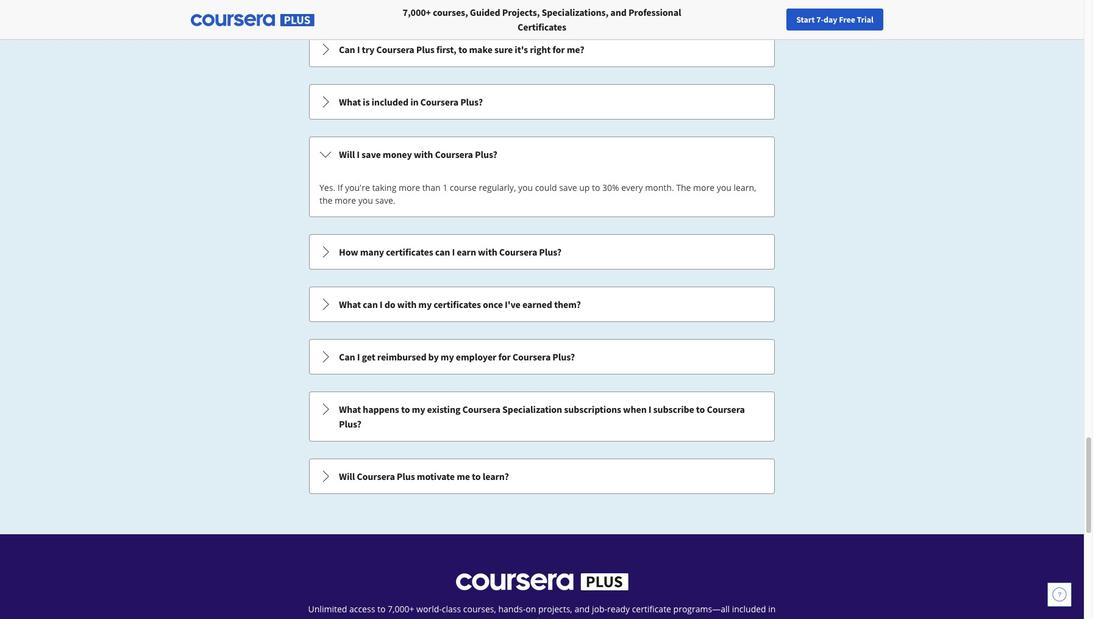 Task type: vqa. For each thing, say whether or not it's contained in the screenshot.
the bottommost "Coursera Plus" Image
yes



Task type: locate. For each thing, give the bounding box(es) containing it.
1 vertical spatial courses,
[[463, 603, 496, 615]]

1 horizontal spatial certificates
[[434, 298, 481, 310]]

and inside unlimited access to 7,000+ world-class courses, hands-on projects, and job-ready certificate programs—all included in your subscription
[[575, 603, 590, 615]]

0 vertical spatial can
[[435, 246, 450, 258]]

what happens to my existing coursera specialization subscriptions when i subscribe to coursera plus?
[[339, 403, 745, 430]]

to right the "up"
[[592, 182, 600, 193]]

courses,
[[433, 6, 468, 18], [463, 603, 496, 615]]

the
[[320, 195, 333, 206]]

and left professional
[[611, 6, 627, 18]]

2 will from the top
[[339, 470, 355, 482]]

coursera inside "dropdown button"
[[513, 351, 551, 363]]

0 vertical spatial included
[[372, 96, 409, 108]]

0 vertical spatial in
[[411, 96, 419, 108]]

0 horizontal spatial included
[[372, 96, 409, 108]]

to right me
[[472, 470, 481, 482]]

1 vertical spatial included
[[732, 603, 767, 615]]

with right earn
[[478, 246, 498, 258]]

in
[[411, 96, 419, 108], [769, 603, 776, 615]]

with
[[414, 148, 433, 160], [478, 246, 498, 258], [397, 298, 417, 310]]

will coursera plus motivate me to learn? button
[[310, 459, 775, 493]]

3 what from the top
[[339, 403, 361, 415]]

included
[[372, 96, 409, 108], [732, 603, 767, 615]]

for right the employer
[[499, 351, 511, 363]]

coursera plus image
[[191, 14, 315, 26], [456, 573, 629, 590]]

can inside dropdown button
[[339, 43, 355, 56]]

0 vertical spatial 7,000+
[[403, 6, 431, 18]]

what inside what can i do with my certificates once i've earned them? dropdown button
[[339, 298, 361, 310]]

coursera right "subscribe"
[[707, 403, 745, 415]]

my left "existing"
[[412, 403, 425, 415]]

more down if
[[335, 195, 356, 206]]

to
[[459, 43, 467, 56], [592, 182, 600, 193], [401, 403, 410, 415], [696, 403, 705, 415], [472, 470, 481, 482], [378, 603, 386, 615]]

1 horizontal spatial save
[[559, 182, 577, 193]]

subscribe
[[654, 403, 695, 415]]

what left happens
[[339, 403, 361, 415]]

0 vertical spatial what
[[339, 96, 361, 108]]

for left me?
[[553, 43, 565, 56]]

0 horizontal spatial in
[[411, 96, 419, 108]]

coursera down the first,
[[421, 96, 459, 108]]

can left get
[[339, 351, 355, 363]]

help center image
[[1053, 587, 1067, 602]]

can left do
[[363, 298, 378, 310]]

more left than
[[399, 182, 420, 193]]

0 vertical spatial coursera plus image
[[191, 14, 315, 26]]

30%
[[603, 182, 619, 193]]

0 vertical spatial your
[[842, 14, 858, 25]]

to inside yes. if you're taking more than 1 course regularly, you could save up to 30% every month. the more you learn, the more you save.
[[592, 182, 600, 193]]

my inside "dropdown button"
[[441, 351, 454, 363]]

you
[[518, 182, 533, 193], [717, 182, 732, 193], [358, 195, 373, 206]]

2 vertical spatial my
[[412, 403, 425, 415]]

1 horizontal spatial coursera plus image
[[456, 573, 629, 590]]

do
[[385, 298, 396, 310]]

i right when
[[649, 403, 652, 415]]

can
[[435, 246, 450, 258], [363, 298, 378, 310]]

what left is
[[339, 96, 361, 108]]

1 vertical spatial certificates
[[434, 298, 481, 310]]

job-
[[592, 603, 608, 615]]

1 vertical spatial my
[[441, 351, 454, 363]]

certificates
[[518, 21, 567, 33]]

plus?
[[461, 96, 483, 108], [475, 148, 498, 160], [539, 246, 562, 258], [553, 351, 575, 363], [339, 418, 362, 430]]

my
[[419, 298, 432, 310], [441, 351, 454, 363], [412, 403, 425, 415]]

with for plus?
[[414, 148, 433, 160]]

0 vertical spatial my
[[419, 298, 432, 310]]

0 vertical spatial certificates
[[386, 246, 433, 258]]

can i try coursera plus first, to make sure it's right for me? button
[[310, 32, 775, 66]]

for
[[553, 43, 565, 56], [499, 351, 511, 363]]

0 horizontal spatial for
[[499, 351, 511, 363]]

0 vertical spatial for
[[553, 43, 565, 56]]

what inside what happens to my existing coursera specialization subscriptions when i subscribe to coursera plus?
[[339, 403, 361, 415]]

me
[[457, 470, 470, 482]]

0 vertical spatial will
[[339, 148, 355, 160]]

0 horizontal spatial certificates
[[386, 246, 433, 258]]

can i get reimbursed by my employer for coursera plus?
[[339, 351, 575, 363]]

my right do
[[419, 298, 432, 310]]

will for will i save money with coursera plus?
[[339, 148, 355, 160]]

can left try
[[339, 43, 355, 56]]

with right do
[[397, 298, 417, 310]]

new
[[860, 14, 876, 25]]

1 vertical spatial what
[[339, 298, 361, 310]]

course
[[450, 182, 477, 193]]

1 vertical spatial can
[[339, 351, 355, 363]]

1 vertical spatial your
[[507, 616, 526, 619]]

2 horizontal spatial more
[[694, 182, 715, 193]]

1 horizontal spatial your
[[842, 14, 858, 25]]

0 vertical spatial and
[[611, 6, 627, 18]]

list
[[308, 30, 776, 495]]

month.
[[646, 182, 674, 193]]

0 vertical spatial plus
[[416, 43, 435, 56]]

to right access
[[378, 603, 386, 615]]

1 what from the top
[[339, 96, 361, 108]]

None search field
[[168, 8, 461, 32]]

once
[[483, 298, 503, 310]]

can inside "dropdown button"
[[339, 351, 355, 363]]

specializations,
[[542, 6, 609, 18]]

i left try
[[357, 43, 360, 56]]

1 will from the top
[[339, 148, 355, 160]]

regularly,
[[479, 182, 516, 193]]

included right is
[[372, 96, 409, 108]]

courses, inside 7,000+ courses, guided projects, specializations, and professional certificates
[[433, 6, 468, 18]]

7,000+ left world-
[[388, 603, 414, 615]]

1 vertical spatial plus
[[397, 470, 415, 482]]

i inside what happens to my existing coursera specialization subscriptions when i subscribe to coursera plus?
[[649, 403, 652, 415]]

my inside what happens to my existing coursera specialization subscriptions when i subscribe to coursera plus?
[[412, 403, 425, 415]]

find your new career link
[[818, 12, 907, 27]]

0 horizontal spatial more
[[335, 195, 356, 206]]

in inside dropdown button
[[411, 96, 419, 108]]

7,000+ courses, guided projects, specializations, and professional certificates
[[403, 6, 682, 33]]

subscriptions
[[564, 403, 622, 415]]

ready
[[608, 603, 630, 615]]

what happens to my existing coursera specialization subscriptions when i subscribe to coursera plus? button
[[310, 392, 775, 441]]

0 vertical spatial save
[[362, 148, 381, 160]]

0 horizontal spatial save
[[362, 148, 381, 160]]

0 vertical spatial with
[[414, 148, 433, 160]]

can for can i get reimbursed by my employer for coursera plus?
[[339, 351, 355, 363]]

more right the at the top right of page
[[694, 182, 715, 193]]

the
[[677, 182, 691, 193]]

plus left the first,
[[416, 43, 435, 56]]

courses, right class
[[463, 603, 496, 615]]

professional
[[629, 6, 682, 18]]

certificates right many on the left top of the page
[[386, 246, 433, 258]]

1 horizontal spatial included
[[732, 603, 767, 615]]

0 horizontal spatial coursera plus image
[[191, 14, 315, 26]]

1 vertical spatial coursera plus image
[[456, 573, 629, 590]]

2 vertical spatial with
[[397, 298, 417, 310]]

your
[[842, 14, 858, 25], [507, 616, 526, 619]]

1 horizontal spatial in
[[769, 603, 776, 615]]

start
[[797, 14, 815, 25]]

1
[[443, 182, 448, 193]]

plus left motivate
[[397, 470, 415, 482]]

save left money
[[362, 148, 381, 160]]

is
[[363, 96, 370, 108]]

1 horizontal spatial and
[[611, 6, 627, 18]]

to inside unlimited access to 7,000+ world-class courses, hands-on projects, and job-ready certificate programs—all included in your subscription
[[378, 603, 386, 615]]

7,000+
[[403, 6, 431, 18], [388, 603, 414, 615]]

courses, inside unlimited access to 7,000+ world-class courses, hands-on projects, and job-ready certificate programs—all included in your subscription
[[463, 603, 496, 615]]

i left do
[[380, 298, 383, 310]]

1 vertical spatial 7,000+
[[388, 603, 414, 615]]

guided
[[470, 6, 501, 18]]

included inside unlimited access to 7,000+ world-class courses, hands-on projects, and job-ready certificate programs—all included in your subscription
[[732, 603, 767, 615]]

7,000+ up can i try coursera plus first, to make sure it's right for me?
[[403, 6, 431, 18]]

first,
[[437, 43, 457, 56]]

1 vertical spatial in
[[769, 603, 776, 615]]

0 horizontal spatial your
[[507, 616, 526, 619]]

i up you're
[[357, 148, 360, 160]]

0 vertical spatial courses,
[[433, 6, 468, 18]]

trial
[[857, 14, 874, 25]]

what inside what is included in coursera plus? dropdown button
[[339, 96, 361, 108]]

when
[[623, 403, 647, 415]]

for inside "dropdown button"
[[499, 351, 511, 363]]

and left job-
[[575, 603, 590, 615]]

learn,
[[734, 182, 757, 193]]

start 7-day free trial
[[797, 14, 874, 25]]

2 horizontal spatial you
[[717, 182, 732, 193]]

1 vertical spatial and
[[575, 603, 590, 615]]

can left earn
[[435, 246, 450, 258]]

7,000+ inside 7,000+ courses, guided projects, specializations, and professional certificates
[[403, 6, 431, 18]]

to right the first,
[[459, 43, 467, 56]]

2 vertical spatial what
[[339, 403, 361, 415]]

i inside "dropdown button"
[[357, 351, 360, 363]]

make
[[469, 43, 493, 56]]

with right money
[[414, 148, 433, 160]]

1 horizontal spatial more
[[399, 182, 420, 193]]

1 can from the top
[[339, 43, 355, 56]]

included right programs—all
[[732, 603, 767, 615]]

you left learn,
[[717, 182, 732, 193]]

2 can from the top
[[339, 351, 355, 363]]

2 what from the top
[[339, 298, 361, 310]]

0 horizontal spatial and
[[575, 603, 590, 615]]

i
[[357, 43, 360, 56], [357, 148, 360, 160], [452, 246, 455, 258], [380, 298, 383, 310], [357, 351, 360, 363], [649, 403, 652, 415]]

will i save money with coursera plus?
[[339, 148, 498, 160]]

what left do
[[339, 298, 361, 310]]

plus? inside what happens to my existing coursera specialization subscriptions when i subscribe to coursera plus?
[[339, 418, 362, 430]]

save inside yes. if you're taking more than 1 course regularly, you could save up to 30% every month. the more you learn, the more you save.
[[559, 182, 577, 193]]

coursera up specialization
[[513, 351, 551, 363]]

1 vertical spatial for
[[499, 351, 511, 363]]

could
[[535, 182, 557, 193]]

1 horizontal spatial plus
[[416, 43, 435, 56]]

my right the by on the bottom of the page
[[441, 351, 454, 363]]

courses, left guided
[[433, 6, 468, 18]]

for inside dropdown button
[[553, 43, 565, 56]]

0 vertical spatial can
[[339, 43, 355, 56]]

certificates
[[386, 246, 433, 258], [434, 298, 481, 310]]

find your new career
[[824, 14, 901, 25]]

save inside dropdown button
[[362, 148, 381, 160]]

1 vertical spatial with
[[478, 246, 498, 258]]

save
[[362, 148, 381, 160], [559, 182, 577, 193]]

i left get
[[357, 351, 360, 363]]

1 vertical spatial save
[[559, 182, 577, 193]]

1 horizontal spatial for
[[553, 43, 565, 56]]

up
[[580, 182, 590, 193]]

what for what happens to my existing coursera specialization subscriptions when i subscribe to coursera plus?
[[339, 403, 361, 415]]

you left could
[[518, 182, 533, 193]]

certificates left once at the left of the page
[[434, 298, 481, 310]]

1 vertical spatial can
[[363, 298, 378, 310]]

0 horizontal spatial plus
[[397, 470, 415, 482]]

you down you're
[[358, 195, 373, 206]]

right
[[530, 43, 551, 56]]

save left the "up"
[[559, 182, 577, 193]]

1 vertical spatial will
[[339, 470, 355, 482]]

and
[[611, 6, 627, 18], [575, 603, 590, 615]]

what
[[339, 96, 361, 108], [339, 298, 361, 310], [339, 403, 361, 415]]



Task type: describe. For each thing, give the bounding box(es) containing it.
what for what is included in coursera plus?
[[339, 96, 361, 108]]

what is included in coursera plus?
[[339, 96, 483, 108]]

will i save money with coursera plus? button
[[310, 137, 775, 171]]

world-
[[417, 603, 442, 615]]

by
[[429, 351, 439, 363]]

day
[[824, 14, 838, 25]]

many
[[360, 246, 384, 258]]

coursera left motivate
[[357, 470, 395, 482]]

1 horizontal spatial can
[[435, 246, 450, 258]]

what is included in coursera plus? button
[[310, 85, 775, 119]]

to right "subscribe"
[[696, 403, 705, 415]]

free
[[839, 14, 856, 25]]

coursera right try
[[376, 43, 415, 56]]

your inside find your new career link
[[842, 14, 858, 25]]

money
[[383, 148, 412, 160]]

what can i do with my certificates once i've earned them? button
[[310, 287, 775, 321]]

your inside unlimited access to 7,000+ world-class courses, hands-on projects, and job-ready certificate programs—all included in your subscription
[[507, 616, 526, 619]]

projects,
[[502, 6, 540, 18]]

to inside can i try coursera plus first, to make sure it's right for me? dropdown button
[[459, 43, 467, 56]]

certificate
[[632, 603, 672, 615]]

in inside unlimited access to 7,000+ world-class courses, hands-on projects, and job-ready certificate programs—all included in your subscription
[[769, 603, 776, 615]]

sure
[[495, 43, 513, 56]]

on
[[526, 603, 536, 615]]

plus? inside "dropdown button"
[[553, 351, 575, 363]]

motivate
[[417, 470, 455, 482]]

taking
[[372, 182, 397, 193]]

what for what can i do with my certificates once i've earned them?
[[339, 298, 361, 310]]

to inside will coursera plus motivate me to learn? dropdown button
[[472, 470, 481, 482]]

certificates inside what can i do with my certificates once i've earned them? dropdown button
[[434, 298, 481, 310]]

0 horizontal spatial can
[[363, 298, 378, 310]]

coursera up 1
[[435, 148, 473, 160]]

than
[[422, 182, 441, 193]]

find
[[824, 14, 840, 25]]

existing
[[427, 403, 461, 415]]

7,000+ inside unlimited access to 7,000+ world-class courses, hands-on projects, and job-ready certificate programs—all included in your subscription
[[388, 603, 414, 615]]

can i get reimbursed by my employer for coursera plus? button
[[310, 340, 775, 374]]

coursera right "existing"
[[463, 403, 501, 415]]

every
[[622, 182, 643, 193]]

included inside dropdown button
[[372, 96, 409, 108]]

coursera plus image for courses,
[[191, 14, 315, 26]]

specialization
[[503, 403, 562, 415]]

start 7-day free trial button
[[787, 9, 884, 30]]

programs—all
[[674, 603, 730, 615]]

learn?
[[483, 470, 509, 482]]

can i try coursera plus first, to make sure it's right for me?
[[339, 43, 585, 56]]

yes.
[[320, 182, 336, 193]]

if
[[338, 182, 343, 193]]

get
[[362, 351, 376, 363]]

reimbursed
[[377, 351, 427, 363]]

try
[[362, 43, 375, 56]]

unlimited
[[308, 603, 347, 615]]

i've
[[505, 298, 521, 310]]

my for certificates
[[419, 298, 432, 310]]

1 horizontal spatial you
[[518, 182, 533, 193]]

hands-
[[499, 603, 526, 615]]

7-
[[817, 14, 824, 25]]

with for certificates
[[397, 298, 417, 310]]

yes. if you're taking more than 1 course regularly, you could save up to 30% every month. the more you learn, the more you save.
[[320, 182, 757, 206]]

me?
[[567, 43, 585, 56]]

employer
[[456, 351, 497, 363]]

save.
[[375, 195, 396, 206]]

how many certificates can i earn with coursera plus?
[[339, 246, 562, 258]]

earn
[[457, 246, 476, 258]]

coursera right earn
[[499, 246, 538, 258]]

it's
[[515, 43, 528, 56]]

you're
[[345, 182, 370, 193]]

class
[[442, 603, 461, 615]]

how
[[339, 246, 358, 258]]

access
[[350, 603, 375, 615]]

0 horizontal spatial you
[[358, 195, 373, 206]]

and inside 7,000+ courses, guided projects, specializations, and professional certificates
[[611, 6, 627, 18]]

projects,
[[539, 603, 573, 615]]

what can i do with my certificates once i've earned them?
[[339, 298, 581, 310]]

them?
[[554, 298, 581, 310]]

my for employer
[[441, 351, 454, 363]]

how many certificates can i earn with coursera plus? button
[[310, 235, 775, 269]]

can for can i try coursera plus first, to make sure it's right for me?
[[339, 43, 355, 56]]

certificates inside 'how many certificates can i earn with coursera plus?' dropdown button
[[386, 246, 433, 258]]

earned
[[523, 298, 552, 310]]

career
[[877, 14, 901, 25]]

will for will coursera plus motivate me to learn?
[[339, 470, 355, 482]]

will coursera plus motivate me to learn?
[[339, 470, 509, 482]]

i left earn
[[452, 246, 455, 258]]

subscription
[[528, 616, 577, 619]]

unlimited access to 7,000+ world-class courses, hands-on projects, and job-ready certificate programs—all included in your subscription
[[308, 603, 776, 619]]

coursera plus image for access
[[456, 573, 629, 590]]

happens
[[363, 403, 399, 415]]

to right happens
[[401, 403, 410, 415]]

list containing can i try coursera plus first, to make sure it's right for me?
[[308, 30, 776, 495]]



